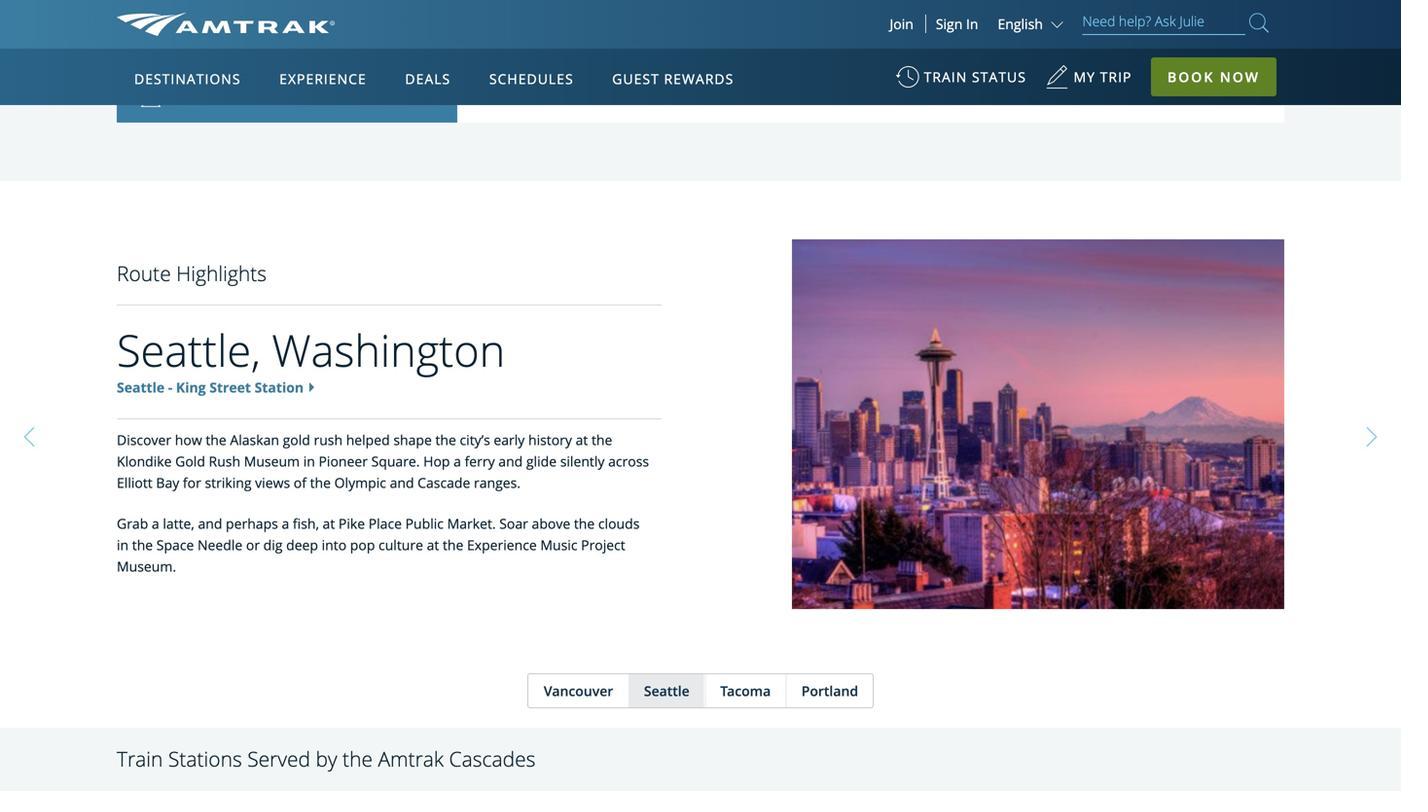 Task type: vqa. For each thing, say whether or not it's contained in the screenshot.
Soar
yes



Task type: locate. For each thing, give the bounding box(es) containing it.
dig
[[263, 536, 283, 554]]

1 horizontal spatial at
[[427, 536, 439, 554]]

seattle inside button
[[644, 682, 690, 700]]

a left fish,
[[282, 515, 289, 533]]

experience inside grab a latte, and perhaps a fish, at pike place public market. soar above the clouds in the space needle or dig deep into pop culture at the experience music project museum.
[[467, 536, 537, 554]]

1 horizontal spatial and
[[390, 474, 414, 492]]

pioneer
[[319, 452, 368, 471]]

above
[[532, 515, 571, 533]]

and down square.
[[390, 474, 414, 492]]

deep
[[286, 536, 318, 554]]

1 horizontal spatial in
[[303, 452, 315, 471]]

1 horizontal spatial a
[[282, 515, 289, 533]]

the up project
[[574, 515, 595, 533]]

by
[[316, 745, 337, 773]]

seattle left tacoma 'button'
[[644, 682, 690, 700]]

olympic
[[334, 474, 386, 492]]

portland
[[802, 682, 858, 700]]

ferry
[[465, 452, 495, 471]]

across
[[608, 452, 649, 471]]

gold
[[175, 452, 205, 471]]

at up the into
[[323, 515, 335, 533]]

train
[[924, 68, 968, 86]]

1 vertical spatial at
[[323, 515, 335, 533]]

application
[[189, 163, 656, 435]]

1 vertical spatial in
[[117, 536, 129, 554]]

0 vertical spatial in
[[303, 452, 315, 471]]

clouds
[[598, 515, 640, 533]]

banner containing join
[[0, 0, 1402, 449]]

vancouver button
[[528, 674, 628, 707]]

1 horizontal spatial seattle
[[644, 682, 690, 700]]

and up needle
[[198, 515, 222, 533]]

the up museum.
[[132, 536, 153, 554]]

street
[[209, 378, 251, 397]]

2 horizontal spatial at
[[576, 431, 588, 449]]

and down early
[[499, 452, 523, 471]]

0 vertical spatial at
[[576, 431, 588, 449]]

seattle
[[117, 378, 165, 397], [644, 682, 690, 700]]

seattle inside seattle, washington seattle - king street station
[[117, 378, 165, 397]]

how
[[175, 431, 202, 449]]

in
[[966, 15, 979, 33]]

soar
[[500, 515, 528, 533]]

and
[[499, 452, 523, 471], [390, 474, 414, 492], [198, 515, 222, 533]]

glide
[[526, 452, 557, 471]]

schedules
[[489, 70, 574, 88]]

fish,
[[293, 515, 319, 533]]

at up silently
[[576, 431, 588, 449]]

join button
[[878, 15, 926, 33]]

0 horizontal spatial in
[[117, 536, 129, 554]]

a right 'hop' at left bottom
[[454, 452, 461, 471]]

early
[[494, 431, 525, 449]]

the
[[206, 431, 227, 449], [436, 431, 456, 449], [592, 431, 613, 449], [310, 474, 331, 492], [574, 515, 595, 533], [132, 536, 153, 554], [443, 536, 464, 554], [343, 745, 373, 773]]

in up the of
[[303, 452, 315, 471]]

book now button
[[1151, 57, 1277, 96]]

experience inside popup button
[[279, 70, 367, 88]]

cascades
[[449, 745, 536, 773]]

experience
[[279, 70, 367, 88], [467, 536, 537, 554]]

1 horizontal spatial experience
[[467, 536, 537, 554]]

space
[[156, 536, 194, 554]]

history
[[528, 431, 572, 449]]

the down market.
[[443, 536, 464, 554]]

amtrak image
[[117, 13, 335, 36]]

latte,
[[163, 515, 194, 533]]

deals
[[405, 70, 451, 88]]

guest rewards
[[612, 70, 734, 88]]

route
[[117, 260, 171, 287]]

experience down soar in the left bottom of the page
[[467, 536, 537, 554]]

list containing pets
[[117, 0, 457, 123]]

culture
[[379, 536, 423, 554]]

washington
[[272, 321, 505, 380]]

1 vertical spatial seattle
[[644, 682, 690, 700]]

destinations
[[134, 70, 241, 88]]

seattle, washington seattle - king street station
[[117, 321, 505, 397]]

2 vertical spatial and
[[198, 515, 222, 533]]

0 vertical spatial experience
[[279, 70, 367, 88]]

public
[[405, 515, 444, 533]]

at down 'public' at the left of the page
[[427, 536, 439, 554]]

search icon image
[[1250, 9, 1269, 36]]

seattle left -
[[117, 378, 165, 397]]

at
[[576, 431, 588, 449], [323, 515, 335, 533], [427, 536, 439, 554]]

shape
[[394, 431, 432, 449]]

local guides button
[[117, 71, 457, 123]]

0 horizontal spatial at
[[323, 515, 335, 533]]

sign in
[[936, 15, 979, 33]]

a
[[454, 452, 461, 471], [152, 515, 159, 533], [282, 515, 289, 533]]

tacoma button
[[705, 674, 786, 707]]

bay
[[156, 474, 179, 492]]

guest rewards button
[[605, 52, 742, 106]]

alaskan
[[230, 431, 279, 449]]

ranges.
[[474, 474, 521, 492]]

0 horizontal spatial and
[[198, 515, 222, 533]]

the up 'hop' at left bottom
[[436, 431, 456, 449]]

banner
[[0, 0, 1402, 449]]

1 vertical spatial experience
[[467, 536, 537, 554]]

in down grab
[[117, 536, 129, 554]]

project
[[581, 536, 626, 554]]

join
[[890, 15, 914, 33]]

amtrak
[[378, 745, 444, 773]]

experience right guides
[[279, 70, 367, 88]]

0 vertical spatial and
[[499, 452, 523, 471]]

pictoral icon for pets image
[[141, 35, 180, 55]]

0 horizontal spatial seattle
[[117, 378, 165, 397]]

a right grab
[[152, 515, 159, 533]]

perhaps
[[226, 515, 278, 533]]

schedules link
[[482, 49, 582, 105]]

list
[[117, 0, 457, 123]]

the right by
[[343, 745, 373, 773]]

0 vertical spatial seattle
[[117, 378, 165, 397]]

pets
[[180, 35, 207, 54]]

rush
[[209, 452, 240, 471]]

pictoral icon for menu image
[[141, 0, 180, 2]]

discover
[[117, 431, 171, 449]]

status
[[972, 68, 1027, 86]]

cascade
[[418, 474, 470, 492]]

my trip
[[1074, 68, 1132, 86]]

square.
[[371, 452, 420, 471]]

route highlights
[[117, 260, 267, 287]]

city's
[[460, 431, 490, 449]]

0 horizontal spatial experience
[[279, 70, 367, 88]]

2 horizontal spatial a
[[454, 452, 461, 471]]



Task type: describe. For each thing, give the bounding box(es) containing it.
views
[[255, 474, 290, 492]]

rush
[[314, 431, 343, 449]]

book now
[[1168, 68, 1260, 86]]

helped
[[346, 431, 390, 449]]

now
[[1220, 68, 1260, 86]]

pop
[[350, 536, 375, 554]]

served
[[247, 745, 310, 773]]

silently
[[560, 452, 605, 471]]

for
[[183, 474, 201, 492]]

the up silently
[[592, 431, 613, 449]]

grab a latte, and perhaps a fish, at pike place public market. soar above the clouds in the space needle or dig deep into pop culture at the experience music project museum.
[[117, 515, 640, 576]]

museum.
[[117, 557, 176, 576]]

place
[[369, 515, 402, 533]]

hop
[[424, 452, 450, 471]]

seattle button
[[629, 674, 704, 707]]

local
[[180, 88, 213, 106]]

train status link
[[896, 58, 1027, 106]]

1 vertical spatial and
[[390, 474, 414, 492]]

a inside discover how the alaskan gold rush helped shape the city's early history at the klondike gold rush museum in pioneer square. hop a ferry and glide silently across elliott bay for striking views of the olympic and cascade ranges.
[[454, 452, 461, 471]]

vancouver
[[544, 682, 613, 700]]

station
[[255, 378, 304, 397]]

seattle - king street station link
[[117, 378, 304, 397]]

in inside discover how the alaskan gold rush helped shape the city's early history at the klondike gold rush museum in pioneer square. hop a ferry and glide silently across elliott bay for striking views of the olympic and cascade ranges.
[[303, 452, 315, 471]]

pets button
[[117, 19, 457, 71]]

guides
[[216, 88, 261, 106]]

gold
[[283, 431, 310, 449]]

discover how the alaskan gold rush helped shape the city's early history at the klondike gold rush museum in pioneer square. hop a ferry and glide silently across elliott bay for striking views of the olympic and cascade ranges.
[[117, 431, 649, 492]]

into
[[322, 536, 347, 554]]

-
[[168, 378, 173, 397]]

2 horizontal spatial and
[[499, 452, 523, 471]]

at inside discover how the alaskan gold rush helped shape the city's early history at the klondike gold rush museum in pioneer square. hop a ferry and glide silently across elliott bay for striking views of the olympic and cascade ranges.
[[576, 431, 588, 449]]

2 vertical spatial at
[[427, 536, 439, 554]]

museum
[[244, 452, 300, 471]]

my
[[1074, 68, 1096, 86]]

highlights
[[176, 260, 267, 287]]

the up rush
[[206, 431, 227, 449]]

grab
[[117, 515, 148, 533]]

pike
[[339, 515, 365, 533]]

local guides
[[180, 88, 261, 106]]

stations
[[168, 745, 242, 773]]

train
[[117, 745, 163, 773]]

rewards
[[664, 70, 734, 88]]

music
[[541, 536, 578, 554]]

or
[[246, 536, 260, 554]]

0 horizontal spatial a
[[152, 515, 159, 533]]

english
[[998, 15, 1043, 33]]

and inside grab a latte, and perhaps a fish, at pike place public market. soar above the clouds in the space needle or dig deep into pop culture at the experience music project museum.
[[198, 515, 222, 533]]

in inside grab a latte, and perhaps a fish, at pike place public market. soar above the clouds in the space needle or dig deep into pop culture at the experience music project museum.
[[117, 536, 129, 554]]

needle
[[198, 536, 243, 554]]

my trip button
[[1046, 58, 1132, 106]]

klondike
[[117, 452, 172, 471]]

striking
[[205, 474, 252, 492]]

pictoral icon for local-guides image
[[141, 87, 180, 107]]

king
[[176, 378, 206, 397]]

tacoma
[[720, 682, 771, 700]]

deals button
[[397, 52, 459, 106]]

the right the of
[[310, 474, 331, 492]]

local guides list item
[[117, 71, 457, 123]]

elliott
[[117, 474, 153, 492]]

sign
[[936, 15, 963, 33]]

english button
[[998, 15, 1068, 33]]

train status
[[924, 68, 1027, 86]]

experience button
[[272, 52, 374, 106]]

regions map image
[[189, 163, 656, 435]]

trip
[[1100, 68, 1132, 86]]

Please enter your search item search field
[[1083, 10, 1246, 35]]

guest
[[612, 70, 660, 88]]

train stations served by the amtrak cascades
[[117, 745, 536, 773]]

portland button
[[786, 674, 873, 707]]

of
[[294, 474, 307, 492]]



